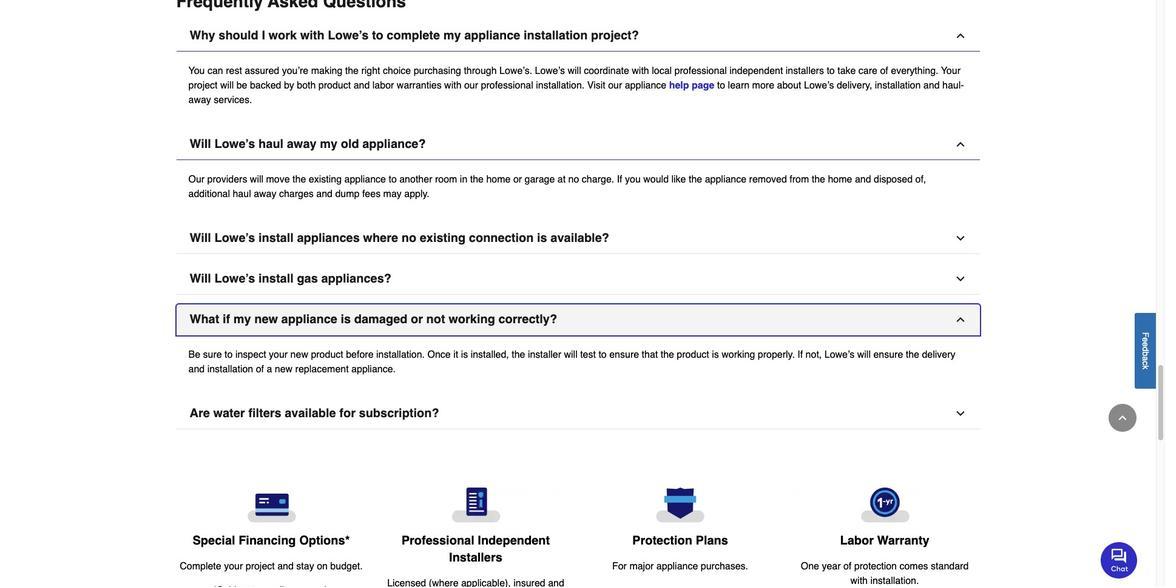 Task type: vqa. For each thing, say whether or not it's contained in the screenshot.
Find
no



Task type: locate. For each thing, give the bounding box(es) containing it.
1 horizontal spatial working
[[722, 349, 755, 360]]

ensure left that
[[610, 349, 639, 360]]

choice
[[383, 65, 411, 76]]

if left not,
[[798, 349, 803, 360]]

haul
[[259, 137, 284, 151], [233, 188, 251, 199]]

new left replacement
[[275, 364, 293, 375]]

0 horizontal spatial existing
[[309, 174, 342, 185]]

install inside button
[[259, 231, 294, 245]]

1 vertical spatial installation
[[875, 80, 921, 91]]

charges
[[279, 188, 314, 199]]

0 horizontal spatial working
[[449, 312, 495, 326]]

away inside button
[[287, 137, 317, 151]]

a dark blue background check icon. image
[[383, 488, 569, 523]]

or left 'garage'
[[513, 174, 522, 185]]

is
[[537, 231, 547, 245], [341, 312, 351, 326], [461, 349, 468, 360], [712, 349, 719, 360]]

that
[[642, 349, 658, 360]]

1 vertical spatial away
[[287, 137, 317, 151]]

installation inside why should i work with lowe's to complete my appliance installation project? 'button'
[[524, 28, 588, 42]]

care
[[859, 65, 878, 76]]

ensure left delivery
[[874, 349, 903, 360]]

lowe's inside to learn more about lowe's delivery, installation and haul- away services.
[[804, 80, 834, 91]]

my up purchasing
[[444, 28, 461, 42]]

away down the 'move'
[[254, 188, 277, 199]]

working inside be sure to inspect your new product before installation. once it is installed, the installer will test to ensure that the product is working properly. if not, lowe's will ensure the delivery and installation of a new replacement appliance.
[[722, 349, 755, 360]]

1 horizontal spatial your
[[269, 349, 288, 360]]

professional up page
[[675, 65, 727, 76]]

to inside you can rest assured you're making the right choice purchasing through lowe's. lowe's will coordinate with local professional independent installers to take care of everything. your project will be backed by both product and labor warranties with our professional installation. visit our appliance
[[827, 65, 835, 76]]

to left learn
[[717, 80, 726, 91]]

1 vertical spatial new
[[291, 349, 308, 360]]

chevron down image inside "will lowe's install appliances where no existing connection is available?" button
[[955, 232, 967, 244]]

chevron up image inside scroll to top element
[[1117, 412, 1129, 424]]

0 horizontal spatial project
[[188, 80, 218, 91]]

1 horizontal spatial my
[[320, 137, 338, 151]]

appliance inside 'button'
[[464, 28, 520, 42]]

my right if
[[234, 312, 251, 326]]

a up "k"
[[1141, 356, 1151, 361]]

chevron up image up delivery
[[955, 314, 967, 326]]

f
[[1141, 332, 1151, 337]]

installation. inside one year of protection comes standard with installation.
[[871, 576, 919, 587]]

0 vertical spatial or
[[513, 174, 522, 185]]

or
[[513, 174, 522, 185], [411, 312, 423, 326]]

1 vertical spatial or
[[411, 312, 423, 326]]

1 horizontal spatial if
[[798, 349, 803, 360]]

0 horizontal spatial haul
[[233, 188, 251, 199]]

2 vertical spatial away
[[254, 188, 277, 199]]

2 vertical spatial installation.
[[871, 576, 919, 587]]

1 vertical spatial no
[[402, 231, 417, 245]]

1 horizontal spatial or
[[513, 174, 522, 185]]

installation. down protection
[[871, 576, 919, 587]]

appliance.
[[352, 364, 396, 375]]

with inside one year of protection comes standard with installation.
[[851, 576, 868, 587]]

1 horizontal spatial installation
[[524, 28, 588, 42]]

1 horizontal spatial installation.
[[536, 80, 585, 91]]

lowe's right lowe's.
[[535, 65, 565, 76]]

appliance?
[[363, 137, 426, 151]]

old
[[341, 137, 359, 151]]

1 vertical spatial working
[[722, 349, 755, 360]]

0 vertical spatial if
[[617, 174, 623, 185]]

1 vertical spatial chevron down image
[[955, 273, 967, 285]]

installation. up appliance.
[[376, 349, 425, 360]]

to learn more about lowe's delivery, installation and haul- away services.
[[188, 80, 964, 105]]

the left right
[[345, 65, 359, 76]]

chevron up image inside will lowe's haul away my old appliance? button
[[955, 138, 967, 150]]

product inside you can rest assured you're making the right choice purchasing through lowe's. lowe's will coordinate with local professional independent installers to take care of everything. your project will be backed by both product and labor warranties with our professional installation. visit our appliance
[[319, 80, 351, 91]]

year
[[822, 561, 841, 572]]

the right like
[[689, 174, 702, 185]]

0 vertical spatial my
[[444, 28, 461, 42]]

1 horizontal spatial of
[[844, 561, 852, 572]]

1 vertical spatial a
[[267, 364, 272, 375]]

0 vertical spatial your
[[269, 349, 288, 360]]

with down protection
[[851, 576, 868, 587]]

working inside "what if my new appliance is damaged or not working correctly?" button
[[449, 312, 495, 326]]

1 vertical spatial of
[[256, 364, 264, 375]]

of right year
[[844, 561, 852, 572]]

before
[[346, 349, 374, 360]]

will inside our providers will move the existing appliance to another room in the home or garage at no charge. if you would like the appliance removed from the home and disposed of, additional haul away charges and dump fees may apply.
[[250, 174, 264, 185]]

2 will from the top
[[190, 231, 211, 245]]

1 horizontal spatial haul
[[259, 137, 284, 151]]

haul inside button
[[259, 137, 284, 151]]

0 vertical spatial haul
[[259, 137, 284, 151]]

1 horizontal spatial our
[[608, 80, 622, 91]]

on
[[317, 561, 328, 572]]

will right not,
[[858, 349, 871, 360]]

1 horizontal spatial home
[[828, 174, 853, 185]]

2 vertical spatial my
[[234, 312, 251, 326]]

appliances?
[[321, 272, 392, 286]]

to up may
[[389, 174, 397, 185]]

0 horizontal spatial if
[[617, 174, 623, 185]]

home right in
[[486, 174, 511, 185]]

of right 'care'
[[880, 65, 889, 76]]

my inside why should i work with lowe's to complete my appliance installation project? 'button'
[[444, 28, 461, 42]]

gas
[[297, 272, 318, 286]]

with down purchasing
[[444, 80, 462, 91]]

will up what
[[190, 272, 211, 286]]

0 vertical spatial professional
[[675, 65, 727, 76]]

our down through
[[464, 80, 478, 91]]

if
[[223, 312, 230, 326]]

0 horizontal spatial installation
[[207, 364, 253, 375]]

installation up you can rest assured you're making the right choice purchasing through lowe's. lowe's will coordinate with local professional independent installers to take care of everything. your project will be backed by both product and labor warranties with our professional installation. visit our appliance
[[524, 28, 588, 42]]

haul down providers at the left of page
[[233, 188, 251, 199]]

0 vertical spatial installation.
[[536, 80, 585, 91]]

of,
[[916, 174, 927, 185]]

2 horizontal spatial my
[[444, 28, 461, 42]]

to inside 'button'
[[372, 28, 384, 42]]

2 chevron down image from the top
[[955, 273, 967, 285]]

charge.
[[582, 174, 614, 185]]

no inside "will lowe's install appliances where no existing connection is available?" button
[[402, 231, 417, 245]]

of
[[880, 65, 889, 76], [256, 364, 264, 375], [844, 561, 852, 572]]

1 vertical spatial if
[[798, 349, 803, 360]]

0 horizontal spatial our
[[464, 80, 478, 91]]

0 vertical spatial project
[[188, 80, 218, 91]]

will for will lowe's install appliances where no existing connection is available?
[[190, 231, 211, 245]]

2 chevron up image from the top
[[955, 314, 967, 326]]

my left old
[[320, 137, 338, 151]]

to inside our providers will move the existing appliance to another room in the home or garage at no charge. if you would like the appliance removed from the home and disposed of, additional haul away charges and dump fees may apply.
[[389, 174, 397, 185]]

project down you
[[188, 80, 218, 91]]

chat invite button image
[[1101, 542, 1138, 579]]

if inside be sure to inspect your new product before installation. once it is installed, the installer will test to ensure that the product is working properly. if not, lowe's will ensure the delivery and installation of a new replacement appliance.
[[798, 349, 803, 360]]

apply.
[[404, 188, 430, 199]]

and left the haul-
[[924, 80, 940, 91]]

0 vertical spatial no
[[569, 174, 579, 185]]

our
[[464, 80, 478, 91], [608, 80, 622, 91]]

1 vertical spatial existing
[[420, 231, 466, 245]]

project down financing
[[246, 561, 275, 572]]

chevron up image
[[955, 29, 967, 42], [1117, 412, 1129, 424]]

or left not
[[411, 312, 423, 326]]

1 horizontal spatial existing
[[420, 231, 466, 245]]

will left the 'move'
[[250, 174, 264, 185]]

new up inspect
[[254, 312, 278, 326]]

once
[[428, 349, 451, 360]]

1 horizontal spatial no
[[569, 174, 579, 185]]

will inside 'button'
[[190, 272, 211, 286]]

2 install from the top
[[259, 272, 294, 286]]

installation. inside you can rest assured you're making the right choice purchasing through lowe's. lowe's will coordinate with local professional independent installers to take care of everything. your project will be backed by both product and labor warranties with our professional installation. visit our appliance
[[536, 80, 585, 91]]

0 horizontal spatial home
[[486, 174, 511, 185]]

install up will lowe's install gas appliances?
[[259, 231, 294, 245]]

local
[[652, 65, 672, 76]]

0 horizontal spatial chevron up image
[[955, 29, 967, 42]]

with right work
[[300, 28, 325, 42]]

and inside you can rest assured you're making the right choice purchasing through lowe's. lowe's will coordinate with local professional independent installers to take care of everything. your project will be backed by both product and labor warranties with our professional installation. visit our appliance
[[354, 80, 370, 91]]

1 vertical spatial installation.
[[376, 349, 425, 360]]

0 vertical spatial install
[[259, 231, 294, 245]]

2 horizontal spatial installation
[[875, 80, 921, 91]]

0 vertical spatial of
[[880, 65, 889, 76]]

to right sure
[[225, 349, 233, 360]]

professional down lowe's.
[[481, 80, 533, 91]]

1 horizontal spatial a
[[1141, 356, 1151, 361]]

more
[[752, 80, 775, 91]]

learn
[[728, 80, 750, 91]]

2 horizontal spatial of
[[880, 65, 889, 76]]

0 horizontal spatial installation.
[[376, 349, 425, 360]]

and down right
[[354, 80, 370, 91]]

will lowe's install appliances where no existing connection is available?
[[190, 231, 609, 245]]

chevron down image
[[955, 408, 967, 420]]

product right that
[[677, 349, 709, 360]]

lowe's.
[[500, 65, 532, 76]]

no right "at"
[[569, 174, 579, 185]]

or inside our providers will move the existing appliance to another room in the home or garage at no charge. if you would like the appliance removed from the home and disposed of, additional haul away charges and dump fees may apply.
[[513, 174, 522, 185]]

removed
[[749, 174, 787, 185]]

available
[[285, 406, 336, 420]]

may
[[383, 188, 402, 199]]

installation.
[[536, 80, 585, 91], [376, 349, 425, 360], [871, 576, 919, 587]]

appliance down protection plans
[[657, 561, 698, 572]]

if left you
[[617, 174, 623, 185]]

0 vertical spatial chevron up image
[[955, 29, 967, 42]]

chevron up image inside why should i work with lowe's to complete my appliance installation project? 'button'
[[955, 29, 967, 42]]

k
[[1141, 365, 1151, 370]]

professional
[[402, 534, 475, 548]]

1 vertical spatial your
[[224, 561, 243, 572]]

0 horizontal spatial a
[[267, 364, 272, 375]]

and
[[354, 80, 370, 91], [924, 80, 940, 91], [855, 174, 871, 185], [316, 188, 333, 199], [188, 364, 205, 375], [278, 561, 294, 572]]

appliance up through
[[464, 28, 520, 42]]

are water filters available for subscription?
[[190, 406, 439, 420]]

1 vertical spatial chevron up image
[[955, 314, 967, 326]]

installation down everything.
[[875, 80, 921, 91]]

0 horizontal spatial or
[[411, 312, 423, 326]]

1 vertical spatial haul
[[233, 188, 251, 199]]

installation. left visit
[[536, 80, 585, 91]]

1 will from the top
[[190, 137, 211, 151]]

1 e from the top
[[1141, 337, 1151, 342]]

the up charges
[[293, 174, 306, 185]]

away down you
[[188, 94, 211, 105]]

away up the 'move'
[[287, 137, 317, 151]]

installation inside be sure to inspect your new product before installation. once it is installed, the installer will test to ensure that the product is working properly. if not, lowe's will ensure the delivery and installation of a new replacement appliance.
[[207, 364, 253, 375]]

2 vertical spatial of
[[844, 561, 852, 572]]

lowe's right not,
[[825, 349, 855, 360]]

to left complete
[[372, 28, 384, 42]]

is inside "will lowe's install appliances where no existing connection is available?" button
[[537, 231, 547, 245]]

test
[[580, 349, 596, 360]]

0 horizontal spatial ensure
[[610, 349, 639, 360]]

0 vertical spatial installation
[[524, 28, 588, 42]]

lowe's down installers
[[804, 80, 834, 91]]

no
[[569, 174, 579, 185], [402, 231, 417, 245]]

fees
[[362, 188, 381, 199]]

2 horizontal spatial installation.
[[871, 576, 919, 587]]

2 horizontal spatial away
[[287, 137, 317, 151]]

scroll to top element
[[1109, 404, 1137, 432]]

0 horizontal spatial no
[[402, 231, 417, 245]]

working left properly.
[[722, 349, 755, 360]]

a up filters
[[267, 364, 272, 375]]

home right from
[[828, 174, 853, 185]]

0 horizontal spatial my
[[234, 312, 251, 326]]

1 horizontal spatial project
[[246, 561, 275, 572]]

existing down apply.
[[420, 231, 466, 245]]

if inside our providers will move the existing appliance to another room in the home or garage at no charge. if you would like the appliance removed from the home and disposed of, additional haul away charges and dump fees may apply.
[[617, 174, 623, 185]]

install left gas
[[259, 272, 294, 286]]

installer
[[528, 349, 562, 360]]

appliance down gas
[[281, 312, 337, 326]]

your
[[269, 349, 288, 360], [224, 561, 243, 572]]

1 vertical spatial chevron up image
[[1117, 412, 1129, 424]]

appliance down local
[[625, 80, 667, 91]]

to left take
[[827, 65, 835, 76]]

1 vertical spatial professional
[[481, 80, 533, 91]]

haul inside our providers will move the existing appliance to another room in the home or garage at no charge. if you would like the appliance removed from the home and disposed of, additional haul away charges and dump fees may apply.
[[233, 188, 251, 199]]

1 horizontal spatial chevron up image
[[1117, 412, 1129, 424]]

will down additional
[[190, 231, 211, 245]]

1 vertical spatial project
[[246, 561, 275, 572]]

not
[[427, 312, 445, 326]]

if
[[617, 174, 623, 185], [798, 349, 803, 360]]

haul up the 'move'
[[259, 137, 284, 151]]

new up replacement
[[291, 349, 308, 360]]

e up the b
[[1141, 342, 1151, 347]]

install for appliances
[[259, 231, 294, 245]]

lowe's
[[328, 28, 369, 42], [535, 65, 565, 76], [804, 80, 834, 91], [215, 137, 255, 151], [215, 231, 255, 245], [215, 272, 255, 286], [825, 349, 855, 360]]

0 vertical spatial existing
[[309, 174, 342, 185]]

the left delivery
[[906, 349, 920, 360]]

professional
[[675, 65, 727, 76], [481, 80, 533, 91]]

and down be at the bottom of page
[[188, 364, 205, 375]]

appliance inside button
[[281, 312, 337, 326]]

2 our from the left
[[608, 80, 622, 91]]

1 vertical spatial will
[[190, 231, 211, 245]]

will for will lowe's install gas appliances?
[[190, 272, 211, 286]]

product down making on the left top of page
[[319, 80, 351, 91]]

e up d
[[1141, 337, 1151, 342]]

installation down sure
[[207, 364, 253, 375]]

chevron up image inside "what if my new appliance is damaged or not working correctly?" button
[[955, 314, 967, 326]]

take
[[838, 65, 856, 76]]

appliances
[[297, 231, 360, 245]]

is inside "what if my new appliance is damaged or not working correctly?" button
[[341, 312, 351, 326]]

chevron up image down the haul-
[[955, 138, 967, 150]]

the right from
[[812, 174, 826, 185]]

1 chevron up image from the top
[[955, 138, 967, 150]]

1 horizontal spatial ensure
[[874, 349, 903, 360]]

2 vertical spatial will
[[190, 272, 211, 286]]

delivery,
[[837, 80, 873, 91]]

correctly?
[[499, 312, 557, 326]]

ensure
[[610, 349, 639, 360], [874, 349, 903, 360]]

will lowe's install appliances where no existing connection is available? button
[[176, 223, 980, 254]]

one year of protection comes standard with installation.
[[801, 561, 969, 587]]

1 vertical spatial install
[[259, 272, 294, 286]]

1 our from the left
[[464, 80, 478, 91]]

3 will from the top
[[190, 272, 211, 286]]

and left disposed
[[855, 174, 871, 185]]

0 horizontal spatial of
[[256, 364, 264, 375]]

protection
[[633, 534, 693, 548]]

your down "special"
[[224, 561, 243, 572]]

existing up dump
[[309, 174, 342, 185]]

0 vertical spatial working
[[449, 312, 495, 326]]

chevron down image inside will lowe's install gas appliances? 'button'
[[955, 273, 967, 285]]

1 ensure from the left
[[610, 349, 639, 360]]

0 vertical spatial away
[[188, 94, 211, 105]]

0 vertical spatial chevron up image
[[955, 138, 967, 150]]

a inside button
[[1141, 356, 1151, 361]]

install inside 'button'
[[259, 272, 294, 286]]

1 chevron down image from the top
[[955, 232, 967, 244]]

the
[[345, 65, 359, 76], [293, 174, 306, 185], [470, 174, 484, 185], [689, 174, 702, 185], [812, 174, 826, 185], [512, 349, 525, 360], [661, 349, 674, 360], [906, 349, 920, 360]]

no right 'where'
[[402, 231, 417, 245]]

0 vertical spatial new
[[254, 312, 278, 326]]

installation inside to learn more about lowe's delivery, installation and haul- away services.
[[875, 80, 921, 91]]

0 horizontal spatial away
[[188, 94, 211, 105]]

will
[[568, 65, 581, 76], [220, 80, 234, 91], [250, 174, 264, 185], [564, 349, 578, 360], [858, 349, 871, 360]]

will left be
[[220, 80, 234, 91]]

lowe's down additional
[[215, 231, 255, 245]]

of down inspect
[[256, 364, 264, 375]]

appliance left the removed
[[705, 174, 747, 185]]

will up to learn more about lowe's delivery, installation and haul- away services.
[[568, 65, 581, 76]]

chevron up image
[[955, 138, 967, 150], [955, 314, 967, 326]]

0 vertical spatial will
[[190, 137, 211, 151]]

1 install from the top
[[259, 231, 294, 245]]

with inside why should i work with lowe's to complete my appliance installation project? 'button'
[[300, 28, 325, 42]]

working right not
[[449, 312, 495, 326]]

standard
[[931, 561, 969, 572]]

help
[[669, 80, 689, 91]]

sure
[[203, 349, 222, 360]]

purchasing
[[414, 65, 461, 76]]

1 vertical spatial my
[[320, 137, 338, 151]]

existing
[[309, 174, 342, 185], [420, 231, 466, 245]]

away
[[188, 94, 211, 105], [287, 137, 317, 151], [254, 188, 277, 199]]

0 horizontal spatial your
[[224, 561, 243, 572]]

or inside "what if my new appliance is damaged or not working correctly?" button
[[411, 312, 423, 326]]

chevron down image
[[955, 232, 967, 244], [955, 273, 967, 285]]

1 horizontal spatial away
[[254, 188, 277, 199]]

0 vertical spatial chevron down image
[[955, 232, 967, 244]]

our down "coordinate"
[[608, 80, 622, 91]]

0 vertical spatial a
[[1141, 356, 1151, 361]]

away inside our providers will move the existing appliance to another room in the home or garage at no charge. if you would like the appliance removed from the home and disposed of, additional haul away charges and dump fees may apply.
[[254, 188, 277, 199]]

2 vertical spatial installation
[[207, 364, 253, 375]]

be
[[237, 80, 247, 91]]

major
[[630, 561, 654, 572]]

lowe's inside you can rest assured you're making the right choice purchasing through lowe's. lowe's will coordinate with local professional independent installers to take care of everything. your project will be backed by both product and labor warranties with our professional installation. visit our appliance
[[535, 65, 565, 76]]

your right inspect
[[269, 349, 288, 360]]

our providers will move the existing appliance to another room in the home or garage at no charge. if you would like the appliance removed from the home and disposed of, additional haul away charges and dump fees may apply.
[[188, 174, 927, 199]]

will up our
[[190, 137, 211, 151]]

install for gas
[[259, 272, 294, 286]]

independent
[[730, 65, 783, 76]]



Task type: describe. For each thing, give the bounding box(es) containing it.
why
[[190, 28, 215, 42]]

you
[[188, 65, 205, 76]]

and inside be sure to inspect your new product before installation. once it is installed, the installer will test to ensure that the product is working properly. if not, lowe's will ensure the delivery and installation of a new replacement appliance.
[[188, 364, 205, 375]]

and left dump
[[316, 188, 333, 199]]

no inside our providers will move the existing appliance to another room in the home or garage at no charge. if you would like the appliance removed from the home and disposed of, additional haul away charges and dump fees may apply.
[[569, 174, 579, 185]]

away inside to learn more about lowe's delivery, installation and haul- away services.
[[188, 94, 211, 105]]

properly.
[[758, 349, 795, 360]]

will lowe's haul away my old appliance?
[[190, 137, 426, 151]]

a inside be sure to inspect your new product before installation. once it is installed, the installer will test to ensure that the product is working properly. if not, lowe's will ensure the delivery and installation of a new replacement appliance.
[[267, 364, 272, 375]]

0 horizontal spatial professional
[[481, 80, 533, 91]]

work
[[269, 28, 297, 42]]

another
[[400, 174, 433, 185]]

with left local
[[632, 65, 649, 76]]

not,
[[806, 349, 822, 360]]

warranties
[[397, 80, 442, 91]]

existing inside our providers will move the existing appliance to another room in the home or garage at no charge. if you would like the appliance removed from the home and disposed of, additional haul away charges and dump fees may apply.
[[309, 174, 342, 185]]

installers
[[786, 65, 824, 76]]

at
[[558, 174, 566, 185]]

purchases.
[[701, 561, 749, 572]]

haul-
[[943, 80, 964, 91]]

professional independent installers
[[402, 534, 550, 565]]

project inside you can rest assured you're making the right choice purchasing through lowe's. lowe's will coordinate with local professional independent installers to take care of everything. your project will be backed by both product and labor warranties with our professional installation. visit our appliance
[[188, 80, 218, 91]]

labor
[[840, 534, 874, 548]]

2 ensure from the left
[[874, 349, 903, 360]]

help page link
[[669, 80, 715, 91]]

making
[[311, 65, 343, 76]]

my inside "what if my new appliance is damaged or not working correctly?" button
[[234, 312, 251, 326]]

dump
[[335, 188, 360, 199]]

chevron down image for will lowe's install gas appliances?
[[955, 273, 967, 285]]

warranty
[[878, 534, 930, 548]]

1 horizontal spatial professional
[[675, 65, 727, 76]]

for
[[612, 561, 627, 572]]

plans
[[696, 534, 728, 548]]

protection plans
[[633, 534, 728, 548]]

what
[[190, 312, 219, 326]]

what if my new appliance is damaged or not working correctly? button
[[176, 304, 980, 335]]

for
[[340, 406, 356, 420]]

by
[[284, 80, 294, 91]]

project?
[[591, 28, 639, 42]]

will lowe's install gas appliances?
[[190, 272, 392, 286]]

coordinate
[[584, 65, 629, 76]]

lowe's inside be sure to inspect your new product before installation. once it is installed, the installer will test to ensure that the product is working properly. if not, lowe's will ensure the delivery and installation of a new replacement appliance.
[[825, 349, 855, 360]]

filters
[[248, 406, 281, 420]]

why should i work with lowe's to complete my appliance installation project? button
[[176, 20, 980, 51]]

lowe's up if
[[215, 272, 255, 286]]

replacement
[[295, 364, 349, 375]]

of inside one year of protection comes standard with installation.
[[844, 561, 852, 572]]

to inside to learn more about lowe's delivery, installation and haul- away services.
[[717, 80, 726, 91]]

and left stay
[[278, 561, 294, 572]]

the inside you can rest assured you're making the right choice purchasing through lowe's. lowe's will coordinate with local professional independent installers to take care of everything. your project will be backed by both product and labor warranties with our professional installation. visit our appliance
[[345, 65, 359, 76]]

of inside you can rest assured you're making the right choice purchasing through lowe's. lowe's will coordinate with local professional independent installers to take care of everything. your project will be backed by both product and labor warranties with our professional installation. visit our appliance
[[880, 65, 889, 76]]

to right test
[[599, 349, 607, 360]]

1 home from the left
[[486, 174, 511, 185]]

about
[[777, 80, 802, 91]]

of inside be sure to inspect your new product before installation. once it is installed, the installer will test to ensure that the product is working properly. if not, lowe's will ensure the delivery and installation of a new replacement appliance.
[[256, 364, 264, 375]]

like
[[672, 174, 686, 185]]

your inside be sure to inspect your new product before installation. once it is installed, the installer will test to ensure that the product is working properly. if not, lowe's will ensure the delivery and installation of a new replacement appliance.
[[269, 349, 288, 360]]

it
[[454, 349, 458, 360]]

your
[[941, 65, 961, 76]]

a dark blue credit card icon. image
[[179, 488, 364, 523]]

independent
[[478, 534, 550, 548]]

connection
[[469, 231, 534, 245]]

my inside will lowe's haul away my old appliance? button
[[320, 137, 338, 151]]

should
[[219, 28, 258, 42]]

from
[[790, 174, 809, 185]]

a blue badge icon. image
[[588, 488, 773, 523]]

existing inside button
[[420, 231, 466, 245]]

complete
[[387, 28, 440, 42]]

will for will lowe's haul away my old appliance?
[[190, 137, 211, 151]]

move
[[266, 174, 290, 185]]

water
[[213, 406, 245, 420]]

you
[[625, 174, 641, 185]]

b
[[1141, 352, 1151, 356]]

right
[[361, 65, 380, 76]]

lowe's up providers at the left of page
[[215, 137, 255, 151]]

are
[[190, 406, 210, 420]]

the left installer
[[512, 349, 525, 360]]

will left test
[[564, 349, 578, 360]]

chevron down image for will lowe's install appliances where no existing connection is available?
[[955, 232, 967, 244]]

installation. inside be sure to inspect your new product before installation. once it is installed, the installer will test to ensure that the product is working properly. if not, lowe's will ensure the delivery and installation of a new replacement appliance.
[[376, 349, 425, 360]]

through
[[464, 65, 497, 76]]

budget.
[[330, 561, 363, 572]]

options*
[[299, 534, 350, 548]]

providers
[[207, 174, 247, 185]]

garage
[[525, 174, 555, 185]]

and inside to learn more about lowe's delivery, installation and haul- away services.
[[924, 80, 940, 91]]

delivery
[[922, 349, 956, 360]]

everything.
[[891, 65, 939, 76]]

you're
[[282, 65, 309, 76]]

protection
[[855, 561, 897, 572]]

product up replacement
[[311, 349, 343, 360]]

rest
[[226, 65, 242, 76]]

f e e d b a c k button
[[1135, 313, 1156, 389]]

appliance up fees
[[344, 174, 386, 185]]

chevron up image for what if my new appliance is damaged or not working correctly?
[[955, 314, 967, 326]]

in
[[460, 174, 468, 185]]

are water filters available for subscription? button
[[176, 399, 980, 429]]

labor
[[373, 80, 394, 91]]

2 home from the left
[[828, 174, 853, 185]]

chevron up image for will lowe's haul away my old appliance?
[[955, 138, 967, 150]]

lowe's up making on the left top of page
[[328, 28, 369, 42]]

installers
[[449, 551, 503, 565]]

inspect
[[235, 349, 266, 360]]

services.
[[214, 94, 252, 105]]

can
[[208, 65, 223, 76]]

additional
[[188, 188, 230, 199]]

assured
[[245, 65, 279, 76]]

backed
[[250, 80, 281, 91]]

2 vertical spatial new
[[275, 364, 293, 375]]

complete your project and stay on budget.
[[180, 561, 363, 572]]

will lowe's install gas appliances? button
[[176, 264, 980, 295]]

damaged
[[354, 312, 408, 326]]

the right that
[[661, 349, 674, 360]]

be sure to inspect your new product before installation. once it is installed, the installer will test to ensure that the product is working properly. if not, lowe's will ensure the delivery and installation of a new replacement appliance.
[[188, 349, 956, 375]]

a blue 1-year labor warranty icon. image
[[793, 488, 978, 523]]

appliance inside you can rest assured you're making the right choice purchasing through lowe's. lowe's will coordinate with local professional independent installers to take care of everything. your project will be backed by both product and labor warranties with our professional installation. visit our appliance
[[625, 80, 667, 91]]

special financing options*
[[193, 534, 350, 548]]

d
[[1141, 347, 1151, 352]]

the right in
[[470, 174, 484, 185]]

new inside button
[[254, 312, 278, 326]]

you can rest assured you're making the right choice purchasing through lowe's. lowe's will coordinate with local professional independent installers to take care of everything. your project will be backed by both product and labor warranties with our professional installation. visit our appliance
[[188, 65, 961, 91]]

complete
[[180, 561, 221, 572]]

special
[[193, 534, 235, 548]]

visit
[[587, 80, 606, 91]]

2 e from the top
[[1141, 342, 1151, 347]]



